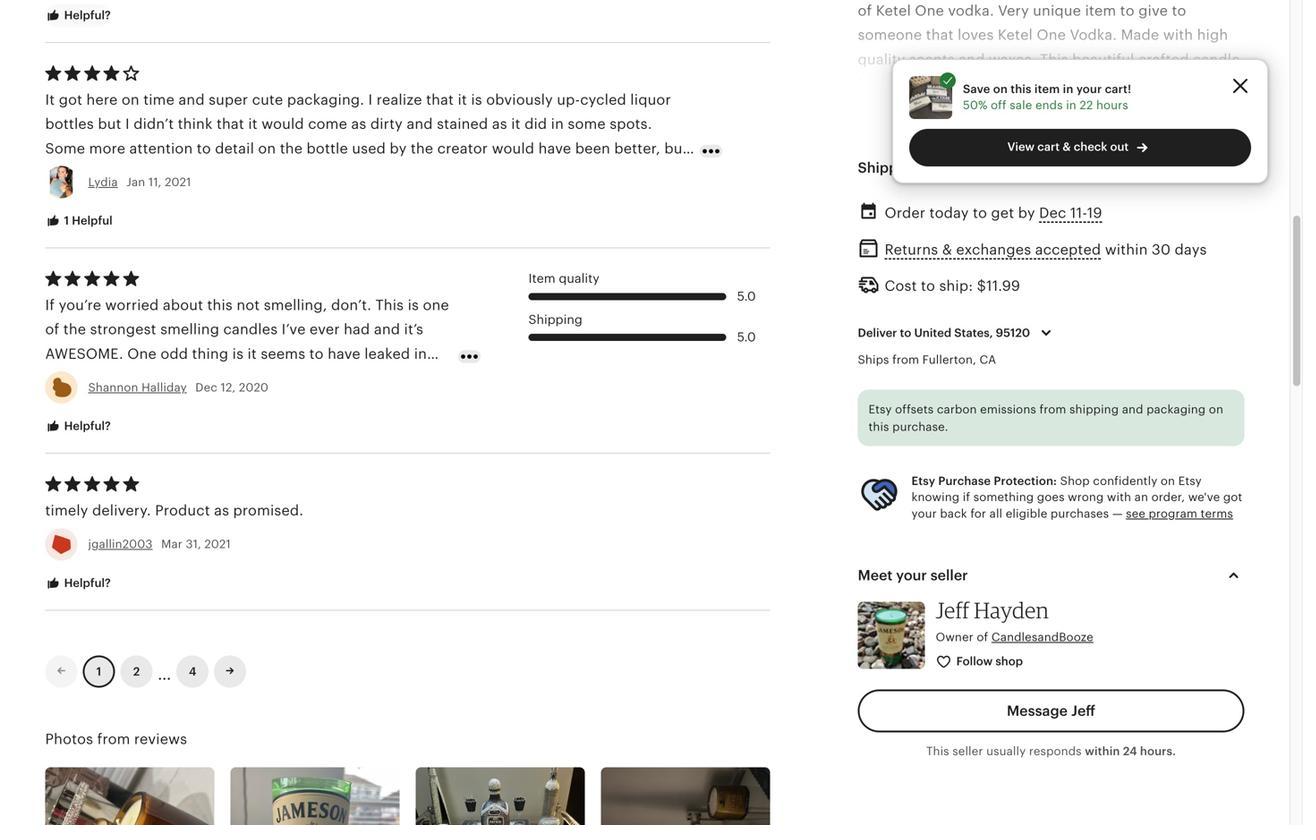 Task type: locate. For each thing, give the bounding box(es) containing it.
0 horizontal spatial i
[[103, 419, 107, 435]]

1 vertical spatial 1
[[96, 665, 101, 679]]

view
[[1008, 140, 1035, 154]]

with up maple,
[[996, 660, 1026, 676]]

the left jan
[[102, 165, 125, 181]]

0 horizontal spatial with
[[928, 490, 957, 506]]

responds
[[1030, 745, 1082, 758]]

11-
[[1071, 205, 1088, 221]]

on inside save on this item in your cart! 50% off sale ends in 22 hours
[[994, 82, 1008, 96]]

to right added at right
[[1222, 514, 1236, 530]]

stained down better,
[[598, 165, 649, 181]]

something
[[974, 491, 1035, 504]]

0 horizontal spatial we
[[934, 660, 956, 676]]

3 helpful? from the top
[[61, 577, 111, 590]]

that inside a fall favorite that is a twist on the traditional apple fragrance. we start with fresh apples and blend in a touch of vanilla, maple, and a punch of smooth bourbon.
[[955, 636, 982, 652]]

a
[[286, 370, 294, 387], [75, 419, 83, 435], [1225, 490, 1233, 506], [1001, 636, 1009, 652], [1210, 660, 1218, 676], [1056, 685, 1064, 701]]

that down super
[[217, 116, 244, 132]]

1 vertical spatial got
[[1224, 491, 1243, 504]]

that up the follow
[[955, 636, 982, 652]]

return
[[953, 160, 996, 176]]

5.0 for item quality
[[738, 289, 756, 304]]

1 vertical spatial candle
[[220, 370, 267, 387]]

as right product
[[214, 503, 229, 519]]

0 horizontal spatial bottle
[[45, 395, 87, 411]]

your inside "dropdown button"
[[897, 568, 928, 584]]

check
[[1074, 140, 1108, 154]]

and right shipping
[[1123, 403, 1144, 416]]

the up only
[[411, 141, 434, 157]]

of right the punch
[[1116, 685, 1130, 701]]

is
[[471, 92, 483, 108], [170, 165, 181, 181], [333, 165, 344, 181], [112, 189, 123, 205], [408, 297, 419, 313], [233, 346, 244, 362], [271, 370, 282, 387], [986, 636, 997, 652]]

2021 for jgallin2003 mar 31, 2021
[[204, 538, 231, 551]]

somehow
[[102, 370, 169, 387]]

1 vertical spatial shipping
[[529, 312, 583, 327]]

1 horizontal spatial would
[[492, 141, 535, 157]]

dirty.
[[127, 189, 162, 205]]

to left united on the right top of the page
[[900, 326, 912, 340]]

jgallin2003
[[88, 538, 153, 551]]

purchase.
[[893, 420, 949, 434]]

1 horizontal spatial we
[[1162, 490, 1184, 506]]

seller inside "dropdown button"
[[931, 568, 969, 584]]

the inside a fall favorite that is a twist on the traditional apple fragrance. we start with fresh apples and blend in a touch of vanilla, maple, and a punch of smooth bourbon.
[[1073, 636, 1095, 652]]

have down 'did'
[[539, 141, 572, 157]]

1 vertical spatial we
[[934, 660, 956, 676]]

helpful?
[[61, 9, 111, 22], [61, 420, 111, 433], [61, 577, 111, 590]]

2021 right 11,
[[165, 176, 191, 189]]

1 horizontal spatial candle
[[282, 165, 329, 181]]

free
[[930, 514, 958, 530]]

etsy inside etsy offsets carbon emissions from shipping and packaging on this purchase.
[[869, 403, 892, 416]]

bottle inside if you're worried about this not smelling, don't. this is one of the strongest smelling candles i've ever had and it's awesome. one odd thing is it seems to have leaked in the box somehow so the candle is a little lower in the bottle than expected. but the smell regardless still makes this a 5. i don't even have to light it to smell it!!
[[45, 395, 87, 411]]

2
[[133, 665, 140, 679]]

got inside it got here on time and super cute packaging. i realize that it is obviously up-cycled liquor bottles but i didn't think that it would come as dirty and stained as it did in some spots. some more attention to detail on the bottle used by the creator would have been better, but all in all the smell is great and the candle is huge. only 4 stars because it came stained and the glass is dirty.
[[59, 92, 83, 108]]

jeff down the punch
[[1072, 703, 1096, 719]]

terms
[[1201, 507, 1234, 521]]

0 vertical spatial but
[[98, 116, 121, 132]]

owner
[[936, 631, 974, 644]]

the down leaked
[[392, 370, 415, 387]]

0 horizontal spatial 4
[[189, 665, 197, 679]]

to inside for those with allergies or sensitive scents.  we offer a fragrance free scent that has no scented oils added to the wax of the candle you select.
[[1222, 514, 1236, 530]]

punch
[[1068, 685, 1112, 701]]

0 horizontal spatial this
[[376, 297, 404, 313]]

even
[[151, 419, 185, 435]]

to inside dropdown button
[[900, 326, 912, 340]]

helpful? for jgallin2003 mar 31, 2021
[[61, 577, 111, 590]]

0 vertical spatial this
[[376, 297, 404, 313]]

shannon halliday dec 12, 2020
[[88, 381, 269, 395]]

1 vertical spatial but
[[665, 141, 688, 157]]

0 horizontal spatial shipping
[[529, 312, 583, 327]]

1 horizontal spatial etsy
[[912, 475, 936, 488]]

about
[[163, 297, 203, 313]]

1 helpful button
[[32, 205, 126, 238]]

on up fresh
[[1051, 636, 1069, 652]]

1 5.0 from the top
[[738, 289, 756, 304]]

helpful? for shannon halliday dec 12, 2020
[[61, 420, 111, 433]]

but up 'more' on the left of the page
[[98, 116, 121, 132]]

2021 right '31,'
[[204, 538, 231, 551]]

all inside the shop confidently on etsy knowing if something goes wrong with an order, we've got your back for all eligible purchases —
[[990, 507, 1003, 521]]

the left glass
[[45, 189, 68, 205]]

vanilla,
[[921, 685, 970, 701]]

got up terms
[[1224, 491, 1243, 504]]

and down the realize at the left of page
[[407, 116, 433, 132]]

on inside the shop confidently on etsy knowing if something goes wrong with an order, we've got your back for all eligible purchases —
[[1161, 475, 1176, 488]]

0 horizontal spatial &
[[943, 242, 953, 258]]

it got here on time and super cute packaging. i realize that it is obviously up-cycled liquor bottles but i didn't think that it would come as dirty and stained as it did in some spots. some more attention to detail on the bottle used by the creator would have been better, but all in all the smell is great and the candle is huge. only 4 stars because it came stained and the glass is dirty.
[[45, 92, 688, 205]]

etsy
[[869, 403, 892, 416], [912, 475, 936, 488], [1179, 475, 1203, 488]]

etsy up knowing on the bottom right of the page
[[912, 475, 936, 488]]

and down better,
[[653, 165, 679, 181]]

shipping for shipping
[[529, 312, 583, 327]]

united
[[915, 326, 952, 340]]

of inside for those with allergies or sensitive scents.  we offer a fragrance free scent that has no scented oils added to the wax of the candle you select.
[[916, 538, 931, 555]]

0 vertical spatial smell
[[129, 165, 166, 181]]

2 vertical spatial your
[[897, 568, 928, 584]]

0 vertical spatial your
[[1077, 82, 1103, 96]]

1 inside 1 helpful button
[[64, 214, 69, 228]]

4 right only
[[429, 165, 438, 181]]

or
[[1024, 490, 1039, 506]]

would down the cute
[[262, 116, 304, 132]]

dec up but
[[196, 381, 218, 395]]

and up think
[[179, 92, 205, 108]]

1 vertical spatial 2021
[[204, 538, 231, 551]]

sensitive
[[1043, 490, 1104, 506]]

& right returns
[[943, 242, 953, 258]]

odd
[[161, 346, 188, 362]]

bottle
[[307, 141, 348, 157], [45, 395, 87, 411]]

3 helpful? button from the top
[[32, 567, 124, 600]]

your up 22
[[1077, 82, 1103, 96]]

the right so
[[193, 370, 216, 387]]

and inside if you're worried about this not smelling, don't. this is one of the strongest smelling candles i've ever had and it's awesome. one odd thing is it seems to have leaked in the box somehow so the candle is a little lower in the bottle than expected. but the smell regardless still makes this a 5. i don't even have to light it to smell it!!
[[374, 322, 400, 338]]

0 vertical spatial dec
[[1040, 205, 1067, 221]]

1 vertical spatial bottle
[[45, 395, 87, 411]]

0 horizontal spatial from
[[97, 732, 130, 748]]

no
[[872, 441, 892, 457]]

been
[[576, 141, 611, 157]]

0 horizontal spatial by
[[390, 141, 407, 157]]

on right detail
[[258, 141, 276, 157]]

in down apple
[[1193, 660, 1206, 676]]

2 vertical spatial helpful? button
[[32, 567, 124, 600]]

as up used on the left
[[351, 116, 367, 132]]

1 horizontal spatial with
[[996, 660, 1026, 676]]

1 horizontal spatial got
[[1224, 491, 1243, 504]]

0 horizontal spatial 2021
[[165, 176, 191, 189]]

in right 'did'
[[551, 116, 564, 132]]

0 vertical spatial 4
[[429, 165, 438, 181]]

of up follow shop button
[[977, 631, 989, 644]]

carbon
[[937, 403, 978, 416]]

offer
[[1187, 490, 1221, 506]]

to up 'great' on the left top
[[197, 141, 211, 157]]

ship:
[[940, 278, 974, 294]]

of right wax
[[916, 538, 931, 555]]

start
[[960, 660, 992, 676]]

with inside for those with allergies or sensitive scents.  we offer a fragrance free scent that has no scented oils added to the wax of the candle you select.
[[928, 490, 957, 506]]

jgallin2003 mar 31, 2021
[[88, 538, 231, 551]]

view cart & check out
[[1008, 140, 1130, 154]]

from inside etsy offsets carbon emissions from shipping and packaging on this purchase.
[[1040, 403, 1067, 416]]

stained
[[437, 116, 488, 132], [598, 165, 649, 181]]

this inside save on this item in your cart! 50% off sale ends in 22 hours
[[1011, 82, 1032, 96]]

1 vertical spatial would
[[492, 141, 535, 157]]

2 vertical spatial helpful?
[[61, 577, 111, 590]]

smell down 2020
[[254, 395, 291, 411]]

jeff hayden image
[[858, 602, 926, 670]]

fragrance
[[858, 514, 926, 530]]

0 horizontal spatial but
[[98, 116, 121, 132]]

jeff
[[936, 597, 970, 624], [1072, 703, 1096, 719]]

added
[[1174, 514, 1218, 530]]

0 vertical spatial have
[[539, 141, 572, 157]]

etsy up offer
[[1179, 475, 1203, 488]]

0 vertical spatial helpful?
[[61, 9, 111, 22]]

i left the realize at the left of page
[[369, 92, 373, 108]]

fall
[[872, 636, 893, 652]]

with inside a fall favorite that is a twist on the traditional apple fragrance. we start with fresh apples and blend in a touch of vanilla, maple, and a punch of smooth bourbon.
[[996, 660, 1026, 676]]

1 horizontal spatial 1
[[96, 665, 101, 679]]

helpful? button down jgallin2003
[[32, 567, 124, 600]]

shipping inside dropdown button
[[858, 160, 920, 176]]

1 helpful? button from the top
[[32, 0, 124, 32]]

a up terms
[[1225, 490, 1233, 506]]

11.99
[[987, 278, 1021, 294]]

bottle inside it got here on time and super cute packaging. i realize that it is obviously up-cycled liquor bottles but i didn't think that it would come as dirty and stained as it did in some spots. some more attention to detail on the bottle used by the creator would have been better, but all in all the smell is great and the candle is huge. only 4 stars because it came stained and the glass is dirty.
[[307, 141, 348, 157]]

bourbon:
[[1003, 587, 1068, 603]]

30
[[1152, 242, 1172, 258]]

1 horizontal spatial stained
[[598, 165, 649, 181]]

2 5.0 from the top
[[738, 330, 756, 344]]

0 horizontal spatial have
[[189, 419, 222, 435]]

from left shipping
[[1040, 403, 1067, 416]]

0 horizontal spatial smell
[[129, 165, 166, 181]]

is left obviously
[[471, 92, 483, 108]]

helpful? button for shannon halliday dec 12, 2020
[[32, 410, 124, 444]]

by right get in the right of the page
[[1019, 205, 1036, 221]]

1 horizontal spatial smell
[[254, 395, 291, 411]]

you're
[[59, 297, 101, 313]]

on up order,
[[1161, 475, 1176, 488]]

your up apples
[[897, 568, 928, 584]]

1 horizontal spatial have
[[328, 346, 361, 362]]

jan
[[126, 176, 145, 189]]

1 horizontal spatial by
[[1019, 205, 1036, 221]]

huge.
[[348, 165, 388, 181]]

from for reviews
[[97, 732, 130, 748]]

1 inside 1 link
[[96, 665, 101, 679]]

1.
[[858, 441, 868, 457]]

bottles
[[45, 116, 94, 132]]

from right photos
[[97, 732, 130, 748]]

2 horizontal spatial all
[[990, 507, 1003, 521]]

0 vertical spatial 2021
[[165, 176, 191, 189]]

by up only
[[390, 141, 407, 157]]

the up "apples"
[[1073, 636, 1095, 652]]

bottle for used
[[307, 141, 348, 157]]

2 vertical spatial smell
[[311, 419, 348, 435]]

24
[[1124, 745, 1138, 758]]

of inside if you're worried about this not smelling, don't. this is one of the strongest smelling candles i've ever had and it's awesome. one odd thing is it seems to have leaked in the box somehow so the candle is a little lower in the bottle than expected. but the smell regardless still makes this a 5. i don't even have to light it to smell it!!
[[45, 322, 59, 338]]

lydia link
[[88, 176, 118, 189]]

0 vertical spatial i
[[369, 92, 373, 108]]

see program terms link
[[1127, 507, 1234, 521]]

this left not
[[207, 297, 233, 313]]

0 vertical spatial within
[[1106, 242, 1149, 258]]

1 vertical spatial helpful? button
[[32, 410, 124, 444]]

is right 2020
[[271, 370, 282, 387]]

0 horizontal spatial etsy
[[869, 403, 892, 416]]

1 vertical spatial within
[[1086, 745, 1121, 758]]

31,
[[186, 538, 201, 551]]

that
[[426, 92, 454, 108], [217, 116, 244, 132], [1004, 514, 1032, 530], [955, 636, 982, 652]]

0 vertical spatial shipping
[[858, 160, 920, 176]]

is up follow shop
[[986, 636, 997, 652]]

jeff inside jeff hayden owner of candlesandbooze
[[936, 597, 970, 624]]

1 horizontal spatial all
[[82, 165, 98, 181]]

1 vertical spatial helpful?
[[61, 420, 111, 433]]

1 vertical spatial smell
[[254, 395, 291, 411]]

today
[[930, 205, 969, 221]]

as down obviously
[[492, 116, 508, 132]]

your inside save on this item in your cart! 50% off sale ends in 22 hours
[[1077, 82, 1103, 96]]

2 horizontal spatial from
[[1040, 403, 1067, 416]]

shipping up order
[[858, 160, 920, 176]]

to
[[197, 141, 211, 157], [973, 205, 988, 221], [922, 278, 936, 294], [900, 326, 912, 340], [310, 346, 324, 362], [226, 419, 240, 435], [293, 419, 307, 435], [1222, 514, 1236, 530]]

within left 30
[[1106, 242, 1149, 258]]

on inside etsy offsets carbon emissions from shipping and packaging on this purchase.
[[1210, 403, 1224, 416]]

0 vertical spatial got
[[59, 92, 83, 108]]

1 vertical spatial jeff
[[1072, 703, 1096, 719]]

2 horizontal spatial have
[[539, 141, 572, 157]]

is inside a fall favorite that is a twist on the traditional apple fragrance. we start with fresh apples and blend in a touch of vanilla, maple, and a punch of smooth bourbon.
[[986, 636, 997, 652]]

0 vertical spatial jeff
[[936, 597, 970, 624]]

an
[[1135, 491, 1149, 504]]

jgallin2003 link
[[88, 538, 153, 551]]

all up glass
[[82, 165, 98, 181]]

2 horizontal spatial i
[[369, 92, 373, 108]]

2 horizontal spatial etsy
[[1179, 475, 1203, 488]]

1 horizontal spatial from
[[893, 353, 920, 367]]

because
[[479, 165, 538, 181]]

0 vertical spatial candle
[[282, 165, 329, 181]]

0 horizontal spatial candle
[[220, 370, 267, 387]]

1 horizontal spatial this
[[927, 745, 950, 758]]

1 left helpful
[[64, 214, 69, 228]]

0 vertical spatial stained
[[437, 116, 488, 132]]

2 vertical spatial candle
[[961, 538, 1009, 555]]

candle down come
[[282, 165, 329, 181]]

this inside if you're worried about this not smelling, don't. this is one of the strongest smelling candles i've ever had and it's awesome. one odd thing is it seems to have leaked in the box somehow so the candle is a little lower in the bottle than expected. but the smell regardless still makes this a 5. i don't even have to light it to smell it!!
[[376, 297, 404, 313]]

your down knowing on the bottom right of the page
[[912, 507, 937, 521]]

1 helpful? from the top
[[61, 9, 111, 22]]

candlesandbooze
[[992, 631, 1094, 644]]

hours
[[1097, 99, 1129, 112]]

policies
[[999, 160, 1053, 176]]

1 vertical spatial from
[[1040, 403, 1067, 416]]

reviews
[[134, 732, 187, 748]]

0 vertical spatial &
[[1063, 140, 1072, 154]]

and up leaked
[[374, 322, 400, 338]]

0 vertical spatial from
[[893, 353, 920, 367]]

0 vertical spatial by
[[390, 141, 407, 157]]

it
[[45, 92, 55, 108]]

photos
[[45, 732, 93, 748]]

this down vanilla,
[[927, 745, 950, 758]]

have down but
[[189, 419, 222, 435]]

those
[[885, 490, 924, 506]]

12,
[[221, 381, 236, 395]]

a down apple
[[1210, 660, 1218, 676]]

1 for 1
[[96, 665, 101, 679]]

2 vertical spatial i
[[103, 419, 107, 435]]

the
[[280, 141, 303, 157], [411, 141, 434, 157], [102, 165, 125, 181], [256, 165, 278, 181], [45, 189, 68, 205], [63, 322, 86, 338], [45, 370, 68, 387], [193, 370, 216, 387], [392, 370, 415, 387], [227, 395, 250, 411], [858, 538, 881, 555], [935, 538, 957, 555], [1073, 636, 1095, 652]]

ships from fullerton, ca
[[858, 353, 997, 367]]

we up vanilla,
[[934, 660, 956, 676]]

for
[[971, 507, 987, 521]]

1 for 1 helpful
[[64, 214, 69, 228]]

0 vertical spatial we
[[1162, 490, 1184, 506]]

stained up creator
[[437, 116, 488, 132]]

2 helpful? from the top
[[61, 420, 111, 433]]

1 horizontal spatial 4
[[429, 165, 438, 181]]

1 vertical spatial 5.0
[[738, 330, 756, 344]]

helpful? down jgallin2003
[[61, 577, 111, 590]]

your inside the shop confidently on etsy knowing if something goes wrong with an order, we've got your back for all eligible purchases —
[[912, 507, 937, 521]]

it up creator
[[458, 92, 467, 108]]

in right item
[[1064, 82, 1074, 96]]

1 horizontal spatial bottle
[[307, 141, 348, 157]]

ships
[[858, 353, 890, 367]]

cart
[[1038, 140, 1060, 154]]

0 horizontal spatial got
[[59, 92, 83, 108]]

strongest
[[90, 322, 156, 338]]

1 horizontal spatial &
[[1063, 140, 1072, 154]]

1 horizontal spatial shipping
[[858, 160, 920, 176]]

this seller usually responds within 24 hours.
[[927, 745, 1177, 758]]

deliver
[[858, 326, 898, 340]]

have inside it got here on time and super cute packaging. i realize that it is obviously up-cycled liquor bottles but i didn't think that it would come as dirty and stained as it did in some spots. some more attention to detail on the bottle used by the creator would have been better, but all in all the smell is great and the candle is huge. only 4 stars because it came stained and the glass is dirty.
[[539, 141, 572, 157]]

1 left '2' at the left bottom of the page
[[96, 665, 101, 679]]

scent
[[962, 514, 1000, 530]]

we
[[1162, 490, 1184, 506], [934, 660, 956, 676]]

0 horizontal spatial would
[[262, 116, 304, 132]]

with up —
[[1108, 491, 1132, 504]]

0 vertical spatial 1
[[64, 214, 69, 228]]

2 helpful? button from the top
[[32, 410, 124, 444]]

helpful? up here
[[61, 9, 111, 22]]

4 right …
[[189, 665, 197, 679]]

of
[[45, 322, 59, 338], [916, 538, 931, 555], [977, 631, 989, 644], [903, 685, 917, 701], [1116, 685, 1130, 701]]

smell down "regardless"
[[311, 419, 348, 435]]

etsy inside the shop confidently on etsy knowing if something goes wrong with an order, we've got your back for all eligible purchases —
[[1179, 475, 1203, 488]]

on
[[994, 82, 1008, 96], [122, 92, 140, 108], [258, 141, 276, 157], [1210, 403, 1224, 416], [1161, 475, 1176, 488], [1051, 636, 1069, 652]]

got right it
[[59, 92, 83, 108]]

0 horizontal spatial 1
[[64, 214, 69, 228]]

2 vertical spatial from
[[97, 732, 130, 748]]

got inside the shop confidently on etsy knowing if something goes wrong with an order, we've got your back for all eligible purchases —
[[1224, 491, 1243, 504]]

1 vertical spatial your
[[912, 507, 937, 521]]

0 vertical spatial helpful? button
[[32, 0, 124, 32]]



Task type: vqa. For each thing, say whether or not it's contained in the screenshot.
Shop now for Holiday
no



Task type: describe. For each thing, give the bounding box(es) containing it.
descriptions:
[[910, 392, 1020, 408]]

accepted
[[1036, 242, 1102, 258]]

shipping for shipping and return policies
[[858, 160, 920, 176]]

to left get in the right of the page
[[973, 205, 988, 221]]

1 vertical spatial &
[[943, 242, 953, 258]]

better,
[[615, 141, 661, 157]]

hours.
[[1141, 745, 1177, 758]]

1 vertical spatial seller
[[953, 745, 984, 758]]

glass
[[72, 189, 108, 205]]

exchanges
[[957, 242, 1032, 258]]

1 horizontal spatial i
[[125, 116, 130, 132]]

halliday
[[142, 381, 187, 395]]

eligible
[[1006, 507, 1048, 521]]

one
[[127, 346, 157, 362]]

in down it's
[[414, 346, 427, 362]]

1 vertical spatial by
[[1019, 205, 1036, 221]]

$
[[978, 278, 987, 294]]

of down fragrance.
[[903, 685, 917, 701]]

a left "little"
[[286, 370, 294, 387]]

twist
[[1013, 636, 1047, 652]]

in left 22
[[1067, 99, 1077, 112]]

apples
[[875, 587, 923, 603]]

0 horizontal spatial stained
[[437, 116, 488, 132]]

within for 24
[[1086, 745, 1121, 758]]

save
[[964, 82, 991, 96]]

it right light
[[279, 419, 289, 435]]

1.  no scent:
[[858, 441, 941, 457]]

shannon
[[88, 381, 138, 395]]

mar
[[161, 538, 183, 551]]

awesome.
[[45, 346, 123, 362]]

and down traditional
[[1119, 660, 1145, 676]]

candles
[[223, 322, 278, 338]]

2 horizontal spatial smell
[[311, 419, 348, 435]]

we inside a fall favorite that is a twist on the traditional apple fragrance. we start with fresh apples and blend in a touch of vanilla, maple, and a punch of smooth bourbon.
[[934, 660, 956, 676]]

on left time
[[122, 92, 140, 108]]

0 vertical spatial would
[[262, 116, 304, 132]]

to down "regardless"
[[293, 419, 307, 435]]

by inside it got here on time and super cute packaging. i realize that it is obviously up-cycled liquor bottles but i didn't think that it would come as dirty and stained as it did in some spots. some more attention to detail on the bottle used by the creator would have been better, but all in all the smell is great and the candle is huge. only 4 stars because it came stained and the glass is dirty.
[[390, 141, 407, 157]]

don't.
[[331, 297, 372, 313]]

within for 30
[[1106, 242, 1149, 258]]

smooth
[[1134, 685, 1187, 701]]

1 vertical spatial this
[[927, 745, 950, 758]]

on inside a fall favorite that is a twist on the traditional apple fragrance. we start with fresh apples and blend in a touch of vanilla, maple, and a punch of smooth bourbon.
[[1051, 636, 1069, 652]]

still
[[372, 395, 396, 411]]

and inside etsy offsets carbon emissions from shipping and packaging on this purchase.
[[1123, 403, 1144, 416]]

to inside it got here on time and super cute packaging. i realize that it is obviously up-cycled liquor bottles but i didn't think that it would come as dirty and stained as it did in some spots. some more attention to detail on the bottle used by the creator would have been better, but all in all the smell is great and the candle is huge. only 4 stars because it came stained and the glass is dirty.
[[197, 141, 211, 157]]

the down the cute
[[280, 141, 303, 157]]

to up "little"
[[310, 346, 324, 362]]

95120
[[996, 326, 1031, 340]]

that right the realize at the left of page
[[426, 92, 454, 108]]

than
[[91, 395, 122, 411]]

candle inside it got here on time and super cute packaging. i realize that it is obviously up-cycled liquor bottles but i didn't think that it would come as dirty and stained as it did in some spots. some more attention to detail on the bottle used by the creator would have been better, but all in all the smell is great and the candle is huge. only 4 stars because it came stained and the glass is dirty.
[[282, 165, 329, 181]]

is down the lydia link
[[112, 189, 123, 205]]

a up shop
[[1001, 636, 1009, 652]]

out
[[1111, 140, 1130, 154]]

it left 'did'
[[512, 116, 521, 132]]

delivery.
[[92, 503, 151, 519]]

it left came
[[542, 165, 551, 181]]

2021 for lydia jan 11, 2021
[[165, 176, 191, 189]]

follow
[[957, 655, 993, 669]]

is left one
[[408, 297, 419, 313]]

to right "cost"
[[922, 278, 936, 294]]

usually
[[987, 745, 1027, 758]]

etsy for etsy offsets carbon emissions from shipping and packaging on this purchase.
[[869, 403, 892, 416]]

packaging.
[[287, 92, 365, 108]]

2 horizontal spatial as
[[492, 116, 508, 132]]

i've
[[282, 322, 306, 338]]

this inside etsy offsets carbon emissions from shipping and packaging on this purchase.
[[869, 420, 890, 434]]

it down the cute
[[248, 116, 258, 132]]

22
[[1080, 99, 1094, 112]]

1 helpful
[[61, 214, 113, 228]]

fullerton,
[[923, 353, 977, 367]]

4 inside it got here on time and super cute packaging. i realize that it is obviously up-cycled liquor bottles but i didn't think that it would come as dirty and stained as it did in some spots. some more attention to detail on the bottle used by the creator would have been better, but all in all the smell is great and the candle is huge. only 4 stars because it came stained and the glass is dirty.
[[429, 165, 438, 181]]

maple,
[[974, 685, 1022, 701]]

candle inside if you're worried about this not smelling, don't. this is one of the strongest smelling candles i've ever had and it's awesome. one odd thing is it seems to have leaked in the box somehow so the candle is a little lower in the bottle than expected. but the smell regardless still makes this a 5. i don't even have to light it to smell it!!
[[220, 370, 267, 387]]

0 horizontal spatial as
[[214, 503, 229, 519]]

the down free
[[935, 538, 957, 555]]

ends
[[1036, 99, 1064, 112]]

deliver to united states, 95120
[[858, 326, 1031, 340]]

the down you're
[[63, 322, 86, 338]]

5.0 for shipping
[[738, 330, 756, 344]]

light
[[244, 419, 275, 435]]

and down meet your seller
[[927, 587, 953, 603]]

goes
[[1038, 491, 1065, 504]]

maple
[[957, 587, 1000, 603]]

touch
[[858, 685, 899, 701]]

0 horizontal spatial all
[[45, 165, 61, 181]]

2.  apples and maple bourbon:
[[858, 587, 1068, 603]]

1 vertical spatial 4
[[189, 665, 197, 679]]

a inside for those with allergies or sensitive scents.  we offer a fragrance free scent that has no scented oils added to the wax of the candle you select.
[[1225, 490, 1233, 506]]

a up message jeff
[[1056, 685, 1064, 701]]

and inside dropdown button
[[924, 160, 950, 176]]

the left box
[[45, 370, 68, 387]]

used
[[352, 141, 386, 157]]

scent descriptions:
[[858, 392, 1020, 408]]

if you're worried about this not smelling, don't. this is one of the strongest smelling candles i've ever had and it's awesome. one odd thing is it seems to have leaked in the box somehow so the candle is a little lower in the bottle than expected. but the smell regardless still makes this a 5. i don't even have to light it to smell it!!
[[45, 297, 449, 435]]

bottle for than
[[45, 395, 87, 411]]

off
[[991, 99, 1007, 112]]

1 horizontal spatial as
[[351, 116, 367, 132]]

select.
[[1042, 538, 1088, 555]]

only
[[392, 165, 425, 181]]

lydia
[[88, 176, 118, 189]]

in down some at the top left of the page
[[65, 165, 78, 181]]

wrong
[[1069, 491, 1105, 504]]

to left light
[[226, 419, 240, 435]]

but
[[200, 395, 223, 411]]

item
[[529, 272, 556, 286]]

cart!
[[1106, 82, 1132, 96]]

helpful
[[72, 214, 113, 228]]

2.
[[858, 587, 871, 603]]

had
[[344, 322, 370, 338]]

…
[[158, 659, 171, 685]]

get
[[992, 205, 1015, 221]]

jeff hayden owner of candlesandbooze
[[936, 597, 1094, 644]]

in up still
[[376, 370, 388, 387]]

the right 'great' on the left top
[[256, 165, 278, 181]]

scent
[[858, 392, 906, 408]]

is right 11,
[[170, 165, 181, 181]]

smell inside it got here on time and super cute packaging. i realize that it is obviously up-cycled liquor bottles but i didn't think that it would come as dirty and stained as it did in some spots. some more attention to detail on the bottle used by the creator would have been better, but all in all the smell is great and the candle is huge. only 4 stars because it came stained and the glass is dirty.
[[129, 165, 166, 181]]

message jeff
[[1007, 703, 1096, 719]]

item quality
[[529, 272, 600, 286]]

attention
[[129, 141, 193, 157]]

deliver to united states, 95120 button
[[845, 314, 1071, 352]]

detail
[[215, 141, 254, 157]]

leaked
[[365, 346, 410, 362]]

box
[[72, 370, 98, 387]]

i inside if you're worried about this not smelling, don't. this is one of the strongest smelling candles i've ever had and it's awesome. one odd thing is it seems to have leaked in the box somehow so the candle is a little lower in the bottle than expected. but the smell regardless still makes this a 5. i don't even have to light it to smell it!!
[[103, 419, 107, 435]]

message
[[1007, 703, 1068, 719]]

jeff inside button
[[1072, 703, 1096, 719]]

the down 12,
[[227, 395, 250, 411]]

the left wax
[[858, 538, 881, 555]]

packaging
[[1147, 403, 1207, 416]]

a left the 5.
[[75, 419, 83, 435]]

timely delivery.  product as promised.
[[45, 503, 304, 519]]

liquor
[[631, 92, 671, 108]]

helpful? button for jgallin2003 mar 31, 2021
[[32, 567, 124, 600]]

1 vertical spatial dec
[[196, 381, 218, 395]]

we inside for those with allergies or sensitive scents.  we offer a fragrance free scent that has no scented oils added to the wax of the candle you select.
[[1162, 490, 1184, 506]]

of inside jeff hayden owner of candlesandbooze
[[977, 631, 989, 644]]

2 vertical spatial have
[[189, 419, 222, 435]]

1 horizontal spatial but
[[665, 141, 688, 157]]

1 vertical spatial stained
[[598, 165, 649, 181]]

and down detail
[[225, 165, 252, 181]]

didn't
[[134, 116, 174, 132]]

is down candles
[[233, 346, 244, 362]]

this left the 5.
[[45, 419, 71, 435]]

follow shop
[[957, 655, 1024, 669]]

it down candles
[[248, 346, 257, 362]]

with inside the shop confidently on etsy knowing if something goes wrong with an order, we've got your back for all eligible purchases —
[[1108, 491, 1132, 504]]

fresh
[[1030, 660, 1065, 676]]

1 vertical spatial have
[[328, 346, 361, 362]]

see program terms
[[1127, 507, 1234, 521]]

returns & exchanges accepted within 30 days
[[885, 242, 1208, 258]]

one
[[423, 297, 449, 313]]

allergies
[[961, 490, 1020, 506]]

smelling,
[[264, 297, 327, 313]]

from for fullerton,
[[893, 353, 920, 367]]

etsy for etsy purchase protection:
[[912, 475, 936, 488]]

if
[[45, 297, 55, 313]]

and up message at the right bottom of page
[[1026, 685, 1052, 701]]

so
[[173, 370, 189, 387]]

shipping and return policies button
[[842, 146, 1261, 189]]

come
[[308, 116, 348, 132]]

candle inside for those with allergies or sensitive scents.  we offer a fragrance free scent that has no scented oils added to the wax of the candle you select.
[[961, 538, 1009, 555]]

in inside a fall favorite that is a twist on the traditional apple fragrance. we start with fresh apples and blend in a touch of vanilla, maple, and a punch of smooth bourbon.
[[1193, 660, 1206, 676]]

lydia jan 11, 2021
[[88, 176, 191, 189]]

that inside for those with allergies or sensitive scents.  we offer a fragrance free scent that has no scented oils added to the wax of the candle you select.
[[1004, 514, 1032, 530]]

is left 'huge.'
[[333, 165, 344, 181]]



